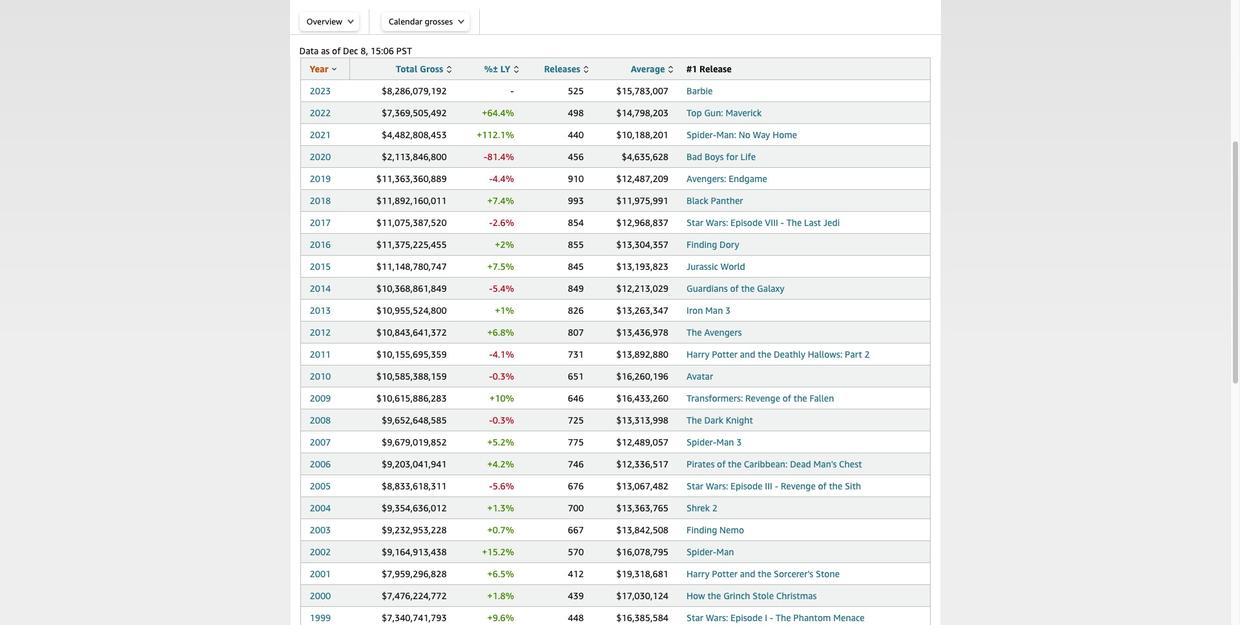 Task type: vqa. For each thing, say whether or not it's contained in the screenshot.
Star to the middle
yes



Task type: describe. For each thing, give the bounding box(es) containing it.
3 for iron man 3
[[726, 305, 731, 316]]

2022
[[310, 107, 331, 118]]

2005 link
[[310, 481, 331, 492]]

dropdown image for overview
[[348, 19, 354, 24]]

2007 link
[[310, 437, 331, 448]]

release
[[700, 63, 732, 74]]

galaxy
[[758, 283, 785, 294]]

- down -4.1%
[[489, 371, 493, 382]]

iron man 3 link
[[687, 305, 731, 316]]

910
[[568, 173, 584, 184]]

releases link
[[545, 63, 589, 74]]

of down man's
[[819, 481, 827, 492]]

$16,078,795
[[617, 547, 669, 558]]

2018
[[310, 195, 331, 206]]

2005
[[310, 481, 331, 492]]

-2.6%
[[489, 217, 514, 228]]

gun:
[[705, 107, 724, 118]]

+1%
[[495, 305, 514, 316]]

man's
[[814, 459, 837, 470]]

$11,375,225,455
[[377, 239, 447, 250]]

$12,968,837
[[617, 217, 669, 228]]

of down world
[[731, 283, 739, 294]]

top gun: maverick
[[687, 107, 762, 118]]

top gun: maverick link
[[687, 107, 762, 118]]

845
[[568, 261, 584, 272]]

spider-man link
[[687, 547, 735, 558]]

5.4%
[[493, 283, 514, 294]]

+64.4%
[[482, 107, 514, 118]]

hallows:
[[808, 349, 843, 360]]

2021
[[310, 129, 331, 140]]

$12,336,517
[[617, 459, 669, 470]]

5.6%
[[493, 481, 514, 492]]

-0.3% for $9,652,648,585
[[489, 415, 514, 426]]

2015 link
[[310, 261, 331, 272]]

the left sith
[[830, 481, 843, 492]]

iron
[[687, 305, 703, 316]]

total
[[396, 63, 418, 74]]

spider- for spider-man: no way home
[[687, 129, 717, 140]]

$11,892,160,011
[[377, 195, 447, 206]]

2011 link
[[310, 349, 331, 360]]

jurassic
[[687, 261, 719, 272]]

$10,368,861,849
[[377, 283, 447, 294]]

- down +7.4%
[[489, 217, 493, 228]]

and for deathly
[[741, 349, 756, 360]]

$9,354,636,012
[[382, 503, 447, 514]]

star wars: episode viii - the last jedi
[[687, 217, 840, 228]]

wars: for star wars: episode i - the phantom menace
[[706, 613, 729, 624]]

667
[[568, 525, 584, 536]]

2010
[[310, 371, 331, 382]]

2012 link
[[310, 327, 331, 338]]

the left the galaxy
[[742, 283, 755, 294]]

775
[[568, 437, 584, 448]]

#1 release
[[687, 63, 732, 74]]

2007
[[310, 437, 331, 448]]

$9,232,953,228
[[382, 525, 447, 536]]

2022 link
[[310, 107, 331, 118]]

+7.4%
[[488, 195, 514, 206]]

$2,113,846,800
[[382, 151, 447, 162]]

how
[[687, 591, 706, 602]]

+6.5%
[[488, 569, 514, 580]]

1 vertical spatial 2
[[713, 503, 718, 514]]

wars: for star wars: episode viii - the last jedi
[[706, 217, 729, 228]]

spider- for spider-man 3
[[687, 437, 717, 448]]

spider-man: no way home
[[687, 129, 798, 140]]

pst
[[397, 45, 412, 56]]

of left fallen
[[783, 393, 792, 404]]

+4.2%
[[488, 459, 514, 470]]

+15.2%
[[482, 547, 514, 558]]

transformers: revenge of the fallen
[[687, 393, 835, 404]]

2000
[[310, 591, 331, 602]]

2013 link
[[310, 305, 331, 316]]

- right viii
[[781, 217, 785, 228]]

$11,148,780,747
[[377, 261, 447, 272]]

overview
[[307, 16, 343, 26]]

shrek 2
[[687, 503, 718, 514]]

3 for spider-man 3
[[737, 437, 742, 448]]

jurassic world
[[687, 261, 746, 272]]

the avengers link
[[687, 327, 742, 338]]

439
[[568, 591, 584, 602]]

- down -81.4%
[[489, 173, 493, 184]]

$13,842,508
[[617, 525, 669, 536]]

%± ly link
[[485, 63, 519, 74]]

498
[[568, 107, 584, 118]]

$13,313,998
[[617, 415, 669, 426]]

spider-man
[[687, 547, 735, 558]]

440
[[568, 129, 584, 140]]

$12,489,057
[[617, 437, 669, 448]]

8,
[[361, 45, 368, 56]]

- right i
[[770, 613, 774, 624]]

$10,955,524,800
[[377, 305, 447, 316]]

646
[[568, 393, 584, 404]]

2020 link
[[310, 151, 331, 162]]

dory
[[720, 239, 740, 250]]

iron man 3
[[687, 305, 731, 316]]

+9.6%
[[488, 613, 514, 624]]

star wars: episode iii - revenge of the sith
[[687, 481, 862, 492]]

black panther
[[687, 195, 744, 206]]

$9,679,019,852
[[382, 437, 447, 448]]

harry for harry potter and the deathly hallows: part 2
[[687, 349, 710, 360]]

star for star wars: episode iii - revenge of the sith
[[687, 481, 704, 492]]

star wars: episode i - the phantom menace
[[687, 613, 865, 624]]

the left dark
[[687, 415, 702, 426]]

1 horizontal spatial 2
[[865, 349, 870, 360]]

man:
[[717, 129, 737, 140]]

and for sorcerer's
[[741, 569, 756, 580]]

- down ly
[[511, 85, 514, 96]]

the right how
[[708, 591, 722, 602]]

the left "last"
[[787, 217, 802, 228]]

2017
[[310, 217, 331, 228]]



Task type: locate. For each thing, give the bounding box(es) containing it.
+1.8%
[[488, 591, 514, 602]]

0 vertical spatial 0.3%
[[493, 371, 514, 382]]

spider- up pirates in the right of the page
[[687, 437, 717, 448]]

pirates of the caribbean: dead man's chest
[[687, 459, 863, 470]]

1 horizontal spatial dropdown image
[[458, 19, 465, 24]]

0 vertical spatial episode
[[731, 217, 763, 228]]

2 star from the top
[[687, 481, 704, 492]]

2013
[[310, 305, 331, 316]]

-0.3% down -4.1%
[[489, 371, 514, 382]]

man down 'nemo'
[[717, 547, 735, 558]]

2018 link
[[310, 195, 331, 206]]

calendar grosses
[[389, 16, 453, 26]]

finding nemo
[[687, 525, 745, 536]]

dropdown image right grosses
[[458, 19, 465, 24]]

3 episode from the top
[[731, 613, 763, 624]]

man for spider-man
[[717, 547, 735, 558]]

2004
[[310, 503, 331, 514]]

807
[[568, 327, 584, 338]]

$7,369,505,492
[[382, 107, 447, 118]]

finding for finding dory
[[687, 239, 718, 250]]

- up +1.3%
[[489, 481, 493, 492]]

$10,585,388,159
[[377, 371, 447, 382]]

1 potter from the top
[[712, 349, 738, 360]]

2 spider- from the top
[[687, 437, 717, 448]]

-
[[511, 85, 514, 96], [484, 151, 488, 162], [489, 173, 493, 184], [489, 217, 493, 228], [781, 217, 785, 228], [489, 283, 493, 294], [489, 349, 493, 360], [489, 371, 493, 382], [489, 415, 493, 426], [489, 481, 493, 492], [775, 481, 779, 492], [770, 613, 774, 624]]

episode
[[731, 217, 763, 228], [731, 481, 763, 492], [731, 613, 763, 624]]

star down black
[[687, 217, 704, 228]]

0 vertical spatial spider-
[[687, 129, 717, 140]]

1 vertical spatial -0.3%
[[489, 415, 514, 426]]

3 star from the top
[[687, 613, 704, 624]]

2019 link
[[310, 173, 331, 184]]

episode for iii
[[731, 481, 763, 492]]

1 vertical spatial finding
[[687, 525, 718, 536]]

star for star wars: episode viii - the last jedi
[[687, 217, 704, 228]]

0 horizontal spatial dropdown image
[[348, 19, 354, 24]]

episode left viii
[[731, 217, 763, 228]]

1 vertical spatial star
[[687, 481, 704, 492]]

- down the +112.1%
[[484, 151, 488, 162]]

$16,385,584
[[617, 613, 669, 624]]

knight
[[726, 415, 754, 426]]

potter up grinch
[[712, 569, 738, 580]]

avengers: endgame
[[687, 173, 768, 184]]

2 right shrek at the right
[[713, 503, 718, 514]]

0.3% down the 4.1%
[[493, 371, 514, 382]]

harry for harry potter and the sorcerer's stone
[[687, 569, 710, 580]]

man for spider-man 3
[[717, 437, 735, 448]]

1 vertical spatial episode
[[731, 481, 763, 492]]

0 vertical spatial 3
[[726, 305, 731, 316]]

2020
[[310, 151, 331, 162]]

star
[[687, 217, 704, 228], [687, 481, 704, 492], [687, 613, 704, 624]]

0 vertical spatial -0.3%
[[489, 371, 514, 382]]

the left deathly
[[758, 349, 772, 360]]

nemo
[[720, 525, 745, 536]]

0 vertical spatial and
[[741, 349, 756, 360]]

finding dory link
[[687, 239, 740, 250]]

855
[[568, 239, 584, 250]]

2 potter from the top
[[712, 569, 738, 580]]

0 vertical spatial man
[[706, 305, 724, 316]]

1 wars: from the top
[[706, 217, 729, 228]]

the left fallen
[[794, 393, 808, 404]]

2 finding from the top
[[687, 525, 718, 536]]

harry up how
[[687, 569, 710, 580]]

0 vertical spatial star
[[687, 217, 704, 228]]

sith
[[845, 481, 862, 492]]

-0.3% for $10,585,388,159
[[489, 371, 514, 382]]

boys
[[705, 151, 724, 162]]

viii
[[765, 217, 779, 228]]

spider- up bad
[[687, 129, 717, 140]]

man
[[706, 305, 724, 316], [717, 437, 735, 448], [717, 547, 735, 558]]

0 horizontal spatial 3
[[726, 305, 731, 316]]

the right i
[[776, 613, 792, 624]]

$11,363,360,889
[[377, 173, 447, 184]]

2 vertical spatial star
[[687, 613, 704, 624]]

harry up avatar on the bottom of the page
[[687, 349, 710, 360]]

2 episode from the top
[[731, 481, 763, 492]]

$11,075,387,520
[[377, 217, 447, 228]]

1 episode from the top
[[731, 217, 763, 228]]

spider-man 3 link
[[687, 437, 742, 448]]

3 down "knight"
[[737, 437, 742, 448]]

finding down shrek 2
[[687, 525, 718, 536]]

wars: down grinch
[[706, 613, 729, 624]]

$4,482,808,453
[[382, 129, 447, 140]]

christmas
[[777, 591, 817, 602]]

2 vertical spatial man
[[717, 547, 735, 558]]

2.6%
[[493, 217, 514, 228]]

2023
[[310, 85, 331, 96]]

phantom
[[794, 613, 832, 624]]

725
[[568, 415, 584, 426]]

episode left iii
[[731, 481, 763, 492]]

man down the dark knight
[[717, 437, 735, 448]]

2006 link
[[310, 459, 331, 470]]

spider- down finding nemo link
[[687, 547, 717, 558]]

2 right part
[[865, 349, 870, 360]]

transformers:
[[687, 393, 744, 404]]

0.3% down "+10%"
[[493, 415, 514, 426]]

1 star from the top
[[687, 217, 704, 228]]

1 vertical spatial spider-
[[687, 437, 717, 448]]

$10,843,641,372
[[377, 327, 447, 338]]

1 and from the top
[[741, 349, 756, 360]]

3 wars: from the top
[[706, 613, 729, 624]]

harry
[[687, 349, 710, 360], [687, 569, 710, 580]]

episode for i
[[731, 613, 763, 624]]

and down avengers
[[741, 349, 756, 360]]

1 horizontal spatial 3
[[737, 437, 742, 448]]

0 vertical spatial potter
[[712, 349, 738, 360]]

1 vertical spatial man
[[717, 437, 735, 448]]

651
[[568, 371, 584, 382]]

2009 link
[[310, 393, 331, 404]]

man for iron man 3
[[706, 305, 724, 316]]

guardians of the galaxy link
[[687, 283, 785, 294]]

0 horizontal spatial 2
[[713, 503, 718, 514]]

revenge up "knight"
[[746, 393, 781, 404]]

star down how
[[687, 613, 704, 624]]

0 vertical spatial finding
[[687, 239, 718, 250]]

episode left i
[[731, 613, 763, 624]]

1 vertical spatial 0.3%
[[493, 415, 514, 426]]

2 vertical spatial episode
[[731, 613, 763, 624]]

81.4%
[[488, 151, 514, 162]]

spider- for spider-man
[[687, 547, 717, 558]]

- right iii
[[775, 481, 779, 492]]

1 finding from the top
[[687, 239, 718, 250]]

1 vertical spatial revenge
[[781, 481, 816, 492]]

bad boys for life link
[[687, 151, 756, 162]]

1 harry from the top
[[687, 349, 710, 360]]

1 0.3% from the top
[[493, 371, 514, 382]]

2008
[[310, 415, 331, 426]]

potter for harry potter and the deathly hallows: part 2
[[712, 349, 738, 360]]

- up +5.2%
[[489, 415, 493, 426]]

1 dropdown image from the left
[[348, 19, 354, 24]]

gross
[[420, 63, 444, 74]]

$12,487,209
[[617, 173, 669, 184]]

0 vertical spatial harry
[[687, 349, 710, 360]]

potter down avengers
[[712, 349, 738, 360]]

2 vertical spatial spider-
[[687, 547, 717, 558]]

2 harry from the top
[[687, 569, 710, 580]]

$13,892,880
[[617, 349, 669, 360]]

1 vertical spatial and
[[741, 569, 756, 580]]

life
[[741, 151, 756, 162]]

revenge down dead
[[781, 481, 816, 492]]

wars: down black panther on the top
[[706, 217, 729, 228]]

0.3% for $10,585,388,159
[[493, 371, 514, 382]]

of right pirates in the right of the page
[[717, 459, 726, 470]]

2016 link
[[310, 239, 331, 250]]

$10,155,695,359
[[377, 349, 447, 360]]

2 -0.3% from the top
[[489, 415, 514, 426]]

$17,030,124
[[617, 591, 669, 602]]

finding up jurassic
[[687, 239, 718, 250]]

2 dropdown image from the left
[[458, 19, 465, 24]]

episode for viii
[[731, 217, 763, 228]]

and up how the grinch stole christmas link
[[741, 569, 756, 580]]

avatar link
[[687, 371, 714, 382]]

$10,188,201
[[617, 129, 669, 140]]

potter for harry potter and the sorcerer's stone
[[712, 569, 738, 580]]

525
[[568, 85, 584, 96]]

0.3% for $9,652,648,585
[[493, 415, 514, 426]]

star up shrek at the right
[[687, 481, 704, 492]]

deathly
[[774, 349, 806, 360]]

of right as
[[332, 45, 341, 56]]

dropdown image right overview
[[348, 19, 354, 24]]

700
[[568, 503, 584, 514]]

2 and from the top
[[741, 569, 756, 580]]

pirates of the caribbean: dead man's chest link
[[687, 459, 863, 470]]

2002
[[310, 547, 331, 558]]

man right iron on the right of page
[[706, 305, 724, 316]]

3 up avengers
[[726, 305, 731, 316]]

$7,476,224,772
[[382, 591, 447, 602]]

the down iron on the right of page
[[687, 327, 702, 338]]

finding for finding nemo
[[687, 525, 718, 536]]

-0.3% down "+10%"
[[489, 415, 514, 426]]

0 vertical spatial revenge
[[746, 393, 781, 404]]

1 vertical spatial harry
[[687, 569, 710, 580]]

1 vertical spatial wars:
[[706, 481, 729, 492]]

barbie link
[[687, 85, 713, 96]]

1 -0.3% from the top
[[489, 371, 514, 382]]

2 0.3% from the top
[[493, 415, 514, 426]]

1 spider- from the top
[[687, 129, 717, 140]]

2 wars: from the top
[[706, 481, 729, 492]]

$13,304,357
[[617, 239, 669, 250]]

wars: up shrek 2
[[706, 481, 729, 492]]

how the grinch stole christmas
[[687, 591, 817, 602]]

2019
[[310, 173, 331, 184]]

$11,975,991
[[617, 195, 669, 206]]

harry potter and the deathly hallows: part 2 link
[[687, 349, 870, 360]]

ly
[[501, 63, 511, 74]]

2006
[[310, 459, 331, 470]]

wars:
[[706, 217, 729, 228], [706, 481, 729, 492], [706, 613, 729, 624]]

15:06
[[371, 45, 394, 56]]

the up stole at the right bottom of page
[[758, 569, 772, 580]]

3 spider- from the top
[[687, 547, 717, 558]]

avengers
[[705, 327, 742, 338]]

wars: for star wars: episode iii - revenge of the sith
[[706, 481, 729, 492]]

- down +6.8%
[[489, 349, 493, 360]]

-5.6%
[[489, 481, 514, 492]]

2012
[[310, 327, 331, 338]]

1 vertical spatial 3
[[737, 437, 742, 448]]

dropdown image
[[348, 19, 354, 24], [458, 19, 465, 24]]

avatar
[[687, 371, 714, 382]]

- down +7.5%
[[489, 283, 493, 294]]

746
[[568, 459, 584, 470]]

no
[[739, 129, 751, 140]]

star for star wars: episode i - the phantom menace
[[687, 613, 704, 624]]

1 vertical spatial potter
[[712, 569, 738, 580]]

%± ly
[[485, 63, 511, 74]]

the down spider-man 3 link at the right of page
[[728, 459, 742, 470]]

fallen
[[810, 393, 835, 404]]

0 vertical spatial wars:
[[706, 217, 729, 228]]

0 vertical spatial 2
[[865, 349, 870, 360]]

dropdown image for calendar grosses
[[458, 19, 465, 24]]

shrek 2 link
[[687, 503, 718, 514]]

2 vertical spatial wars:
[[706, 613, 729, 624]]

2021 link
[[310, 129, 331, 140]]

2003 link
[[310, 525, 331, 536]]



